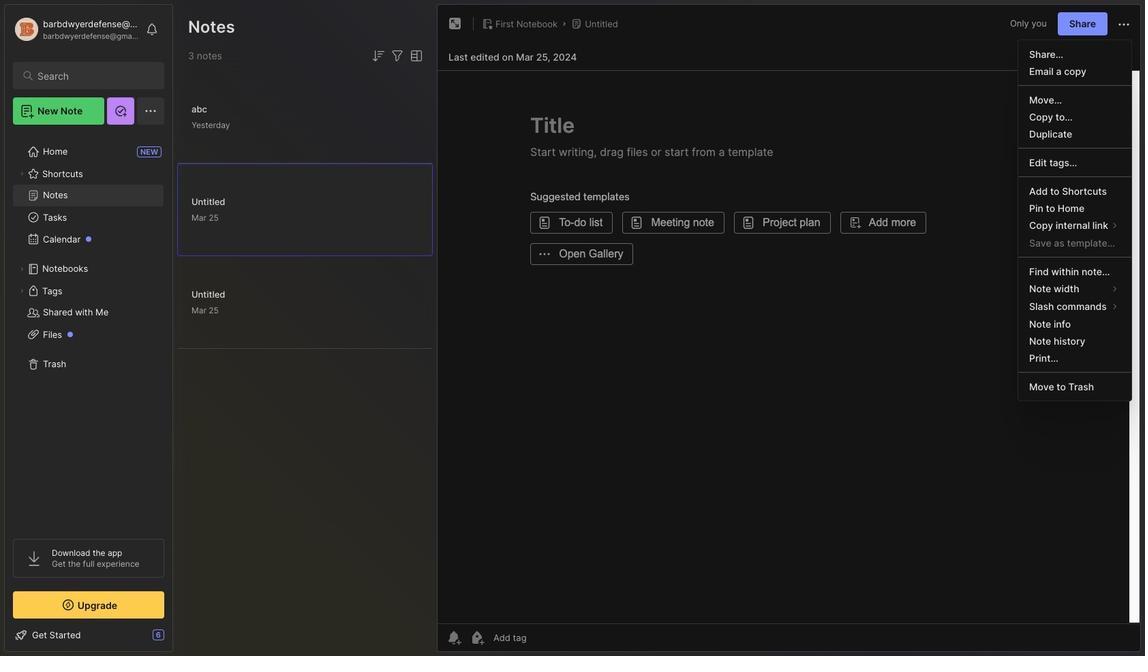 Task type: locate. For each thing, give the bounding box(es) containing it.
dropdown list menu
[[1019, 46, 1132, 395]]

View options field
[[406, 48, 425, 64]]

Help and Learning task checklist field
[[5, 625, 172, 646]]

expand note image
[[447, 16, 464, 32]]

none search field inside main element
[[37, 67, 152, 84]]

Add tag field
[[492, 632, 595, 644]]

tree
[[5, 133, 172, 527]]

click to collapse image
[[172, 631, 182, 648]]

add a reminder image
[[446, 630, 462, 646]]

None search field
[[37, 67, 152, 84]]

note window element
[[437, 4, 1141, 656]]

Account field
[[13, 16, 139, 43]]

main element
[[0, 0, 177, 657]]

Sort options field
[[370, 48, 387, 64]]

Note width field
[[1019, 280, 1132, 298]]

more actions image
[[1116, 16, 1132, 33]]



Task type: describe. For each thing, give the bounding box(es) containing it.
Copy internal link field
[[1019, 217, 1132, 234]]

tree inside main element
[[5, 133, 172, 527]]

add tag image
[[469, 630, 485, 646]]

Slash commands field
[[1019, 298, 1132, 316]]

Search text field
[[37, 70, 152, 82]]

add filters image
[[389, 48, 406, 64]]

expand notebooks image
[[18, 265, 26, 273]]

Note Editor text field
[[438, 70, 1141, 624]]

expand tags image
[[18, 287, 26, 295]]

Add filters field
[[389, 48, 406, 64]]

More actions field
[[1116, 15, 1132, 33]]



Task type: vqa. For each thing, say whether or not it's contained in the screenshot.
Only
no



